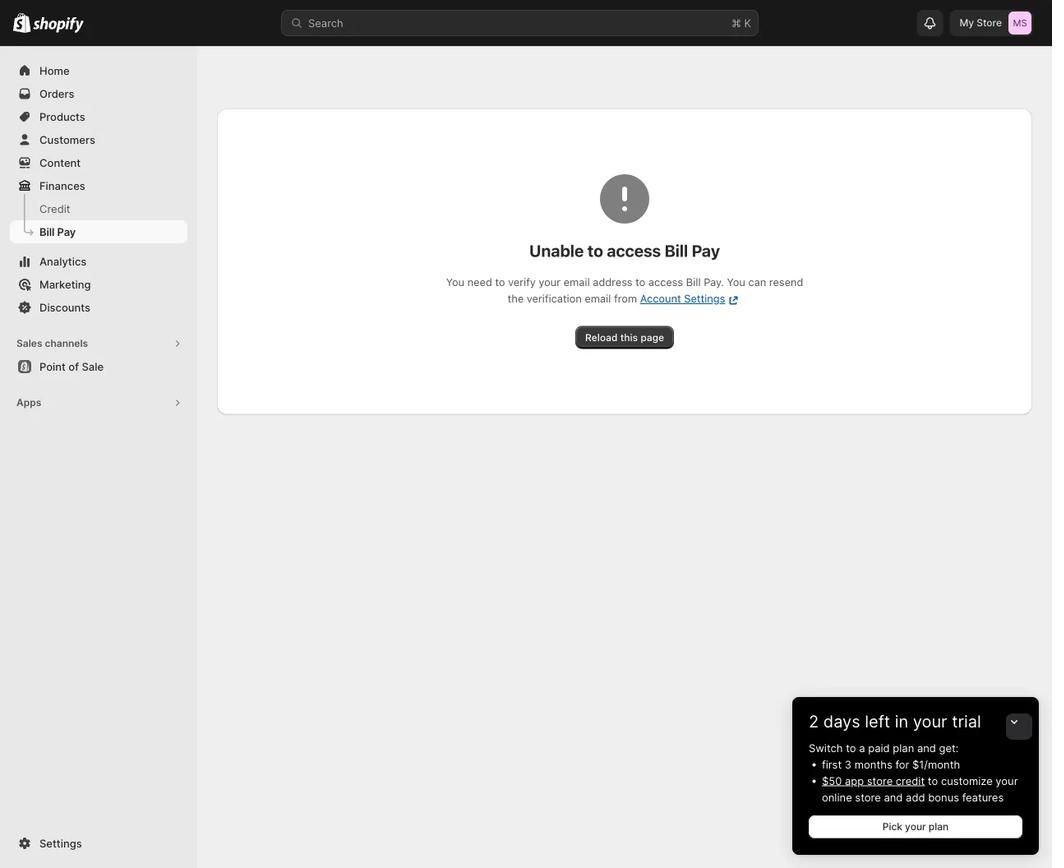 Task type: vqa. For each thing, say whether or not it's contained in the screenshot.
THE MY
yes



Task type: locate. For each thing, give the bounding box(es) containing it.
online
[[822, 791, 853, 804]]

in
[[895, 712, 909, 732]]

and
[[918, 742, 937, 755], [884, 791, 903, 804]]

your
[[914, 712, 948, 732], [996, 775, 1019, 787], [906, 821, 927, 833]]

to left a at the right
[[846, 742, 857, 755]]

1 horizontal spatial and
[[918, 742, 937, 755]]

your right the pick
[[906, 821, 927, 833]]

0 vertical spatial to
[[846, 742, 857, 755]]

pick
[[883, 821, 903, 833]]

0 horizontal spatial plan
[[893, 742, 915, 755]]

1 vertical spatial plan
[[929, 821, 949, 833]]

bill pay link
[[10, 220, 188, 243]]

orders link
[[10, 82, 188, 105]]

1 vertical spatial store
[[856, 791, 881, 804]]

plan up for
[[893, 742, 915, 755]]

finances link
[[10, 174, 188, 197]]

and inside "to customize your online store and add bonus features"
[[884, 791, 903, 804]]

search
[[308, 16, 344, 29]]

1 vertical spatial to
[[928, 775, 939, 787]]

apps
[[16, 397, 41, 409]]

k
[[745, 16, 752, 29]]

store down '$50 app store credit' link
[[856, 791, 881, 804]]

for
[[896, 758, 910, 771]]

settings link
[[10, 832, 188, 855]]

plan
[[893, 742, 915, 755], [929, 821, 949, 833]]

0 vertical spatial store
[[867, 775, 893, 787]]

paid
[[869, 742, 890, 755]]

to inside "to customize your online store and add bonus features"
[[928, 775, 939, 787]]

and left add
[[884, 791, 903, 804]]

my
[[960, 17, 975, 29]]

to
[[846, 742, 857, 755], [928, 775, 939, 787]]

⌘ k
[[732, 16, 752, 29]]

$50 app store credit link
[[822, 775, 925, 787]]

credit
[[39, 202, 70, 215]]

and up $1/month
[[918, 742, 937, 755]]

1 vertical spatial and
[[884, 791, 903, 804]]

2 days left in your trial element
[[793, 740, 1040, 855]]

credit
[[896, 775, 925, 787]]

⌘
[[732, 16, 742, 29]]

content
[[39, 156, 81, 169]]

channels
[[45, 338, 88, 350]]

sales
[[16, 338, 42, 350]]

sales channels button
[[10, 332, 188, 355]]

to down $1/month
[[928, 775, 939, 787]]

bonus
[[929, 791, 960, 804]]

a
[[860, 742, 866, 755]]

first
[[822, 758, 842, 771]]

customers
[[39, 133, 95, 146]]

store
[[867, 775, 893, 787], [856, 791, 881, 804]]

marketing link
[[10, 273, 188, 296]]

1 horizontal spatial to
[[928, 775, 939, 787]]

1 vertical spatial your
[[996, 775, 1019, 787]]

customize
[[942, 775, 993, 787]]

pick your plan link
[[809, 816, 1023, 839]]

point
[[39, 360, 66, 373]]

switch
[[809, 742, 843, 755]]

1 horizontal spatial plan
[[929, 821, 949, 833]]

store down the months
[[867, 775, 893, 787]]

home link
[[10, 59, 188, 82]]

pay
[[57, 225, 76, 238]]

0 vertical spatial and
[[918, 742, 937, 755]]

0 horizontal spatial and
[[884, 791, 903, 804]]

analytics
[[39, 255, 87, 268]]

bill pay
[[39, 225, 76, 238]]

your right in on the right of page
[[914, 712, 948, 732]]

credit link
[[10, 197, 188, 220]]

of
[[69, 360, 79, 373]]

0 vertical spatial your
[[914, 712, 948, 732]]

discounts link
[[10, 296, 188, 319]]

first 3 months for $1/month
[[822, 758, 961, 771]]

apps button
[[10, 391, 188, 415]]

shopify image
[[13, 13, 31, 33]]

months
[[855, 758, 893, 771]]

2 days left in your trial button
[[793, 697, 1040, 732]]

plan down bonus
[[929, 821, 949, 833]]

analytics link
[[10, 250, 188, 273]]

point of sale
[[39, 360, 104, 373]]

your up features at the right bottom of the page
[[996, 775, 1019, 787]]



Task type: describe. For each thing, give the bounding box(es) containing it.
switch to a paid plan and get:
[[809, 742, 959, 755]]

store
[[977, 17, 1003, 29]]

bill
[[39, 225, 55, 238]]

discounts
[[39, 301, 90, 314]]

sales channels
[[16, 338, 88, 350]]

2 days left in your trial
[[809, 712, 982, 732]]

marketing
[[39, 278, 91, 291]]

$1/month
[[913, 758, 961, 771]]

add
[[906, 791, 926, 804]]

finances
[[39, 179, 85, 192]]

0 horizontal spatial to
[[846, 742, 857, 755]]

app
[[845, 775, 864, 787]]

3
[[845, 758, 852, 771]]

2
[[809, 712, 819, 732]]

left
[[865, 712, 891, 732]]

my store image
[[1009, 12, 1032, 35]]

your inside "to customize your online store and add bonus features"
[[996, 775, 1019, 787]]

customers link
[[10, 128, 188, 151]]

point of sale button
[[0, 355, 197, 378]]

to customize your online store and add bonus features
[[822, 775, 1019, 804]]

products
[[39, 110, 85, 123]]

get:
[[940, 742, 959, 755]]

shopify image
[[33, 17, 84, 33]]

0 vertical spatial plan
[[893, 742, 915, 755]]

products link
[[10, 105, 188, 128]]

point of sale link
[[10, 355, 188, 378]]

plan inside pick your plan link
[[929, 821, 949, 833]]

sale
[[82, 360, 104, 373]]

store inside "to customize your online store and add bonus features"
[[856, 791, 881, 804]]

days
[[824, 712, 861, 732]]

and for plan
[[918, 742, 937, 755]]

$50
[[822, 775, 842, 787]]

features
[[963, 791, 1004, 804]]

2 vertical spatial your
[[906, 821, 927, 833]]

orders
[[39, 87, 74, 100]]

pick your plan
[[883, 821, 949, 833]]

and for store
[[884, 791, 903, 804]]

settings
[[39, 837, 82, 850]]

$50 app store credit
[[822, 775, 925, 787]]

your inside dropdown button
[[914, 712, 948, 732]]

content link
[[10, 151, 188, 174]]

home
[[39, 64, 70, 77]]

my store
[[960, 17, 1003, 29]]

trial
[[953, 712, 982, 732]]



